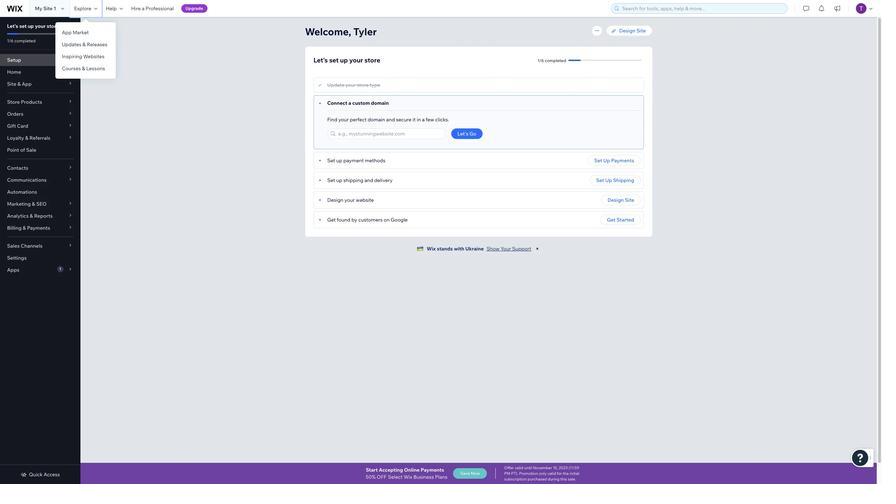 Task type: vqa. For each thing, say whether or not it's contained in the screenshot.
"(23)"
no



Task type: describe. For each thing, give the bounding box(es) containing it.
welcome, tyler
[[305, 25, 377, 38]]

only
[[539, 471, 547, 476]]

design site inside button
[[608, 197, 635, 203]]

loyalty & referrals
[[7, 135, 50, 141]]

shipping
[[614, 177, 635, 184]]

domain for perfect
[[368, 117, 385, 123]]

november
[[533, 466, 552, 471]]

wix stands with ukraine show your support
[[427, 246, 532, 252]]

purchased
[[528, 477, 547, 482]]

2 vertical spatial a
[[422, 117, 425, 123]]

hire
[[131, 5, 141, 12]]

up left payment
[[336, 157, 343, 164]]

the
[[563, 471, 569, 476]]

1/6 inside sidebar element
[[7, 38, 13, 43]]

releases
[[87, 41, 107, 48]]

orders
[[7, 111, 23, 117]]

my site 1
[[35, 5, 56, 12]]

setup
[[7, 57, 21, 63]]

automations
[[7, 189, 37, 195]]

1 vertical spatial store
[[365, 56, 381, 64]]

referrals
[[29, 135, 50, 141]]

explore
[[74, 5, 91, 12]]

let's go
[[458, 131, 477, 137]]

few
[[426, 117, 434, 123]]

set for set up shipping
[[597, 177, 605, 184]]

on
[[384, 217, 390, 223]]

billing & payments
[[7, 225, 50, 231]]

professional
[[146, 5, 174, 12]]

1 horizontal spatial and
[[386, 117, 395, 123]]

& for loyalty
[[25, 135, 28, 141]]

2023
[[559, 466, 568, 471]]

promotion
[[519, 471, 539, 476]]

& for courses
[[82, 65, 85, 72]]

app market link
[[56, 26, 116, 38]]

lessons
[[86, 65, 105, 72]]

select
[[388, 474, 403, 481]]

1 vertical spatial let's set up your store
[[314, 56, 381, 64]]

app inside popup button
[[22, 81, 32, 87]]

set up payments
[[595, 157, 635, 164]]

1 horizontal spatial let's
[[314, 56, 328, 64]]

ukraine
[[466, 246, 484, 252]]

set up payment methods
[[327, 157, 386, 164]]

offer valid until november 15, 2023 (11:59 pm pt). promotion only valid for the initial subscription purchased during this sale.
[[505, 466, 580, 482]]

until
[[524, 466, 532, 471]]

go
[[470, 131, 477, 137]]

marketing
[[7, 201, 31, 207]]

found
[[337, 217, 351, 223]]

get for get found by customers on google
[[327, 217, 336, 223]]

hire a professional
[[131, 5, 174, 12]]

my
[[35, 5, 42, 12]]

up for shipping
[[606, 177, 612, 184]]

site & app
[[7, 81, 32, 87]]

50%
[[366, 474, 376, 481]]

design inside 'link'
[[620, 28, 636, 34]]

inspiring
[[62, 53, 82, 60]]

orders button
[[0, 108, 81, 120]]

hire a professional link
[[127, 0, 178, 17]]

updates
[[62, 41, 81, 48]]

a for professional
[[142, 5, 145, 12]]

start accepting online payments 50% off select wix business plans
[[366, 467, 448, 481]]

your inside sidebar element
[[35, 23, 46, 29]]

set up shipping
[[597, 177, 635, 184]]

perfect
[[350, 117, 367, 123]]

settings link
[[0, 252, 81, 264]]

custom
[[353, 100, 370, 106]]

billing
[[7, 225, 22, 231]]

sales channels
[[7, 243, 42, 249]]

accepting
[[379, 467, 403, 473]]

contacts button
[[0, 162, 81, 174]]

initial
[[570, 471, 580, 476]]

0 horizontal spatial valid
[[515, 466, 524, 471]]

update
[[327, 82, 345, 88]]

communications
[[7, 177, 47, 183]]

quick access button
[[21, 472, 60, 478]]

payments for billing & payments
[[27, 225, 50, 231]]

find
[[327, 117, 338, 123]]

sales
[[7, 243, 20, 249]]

& for marketing
[[32, 201, 35, 207]]

store products button
[[0, 96, 81, 108]]

let's inside button
[[458, 131, 469, 137]]

your for update
[[346, 82, 356, 88]]

websites
[[83, 53, 105, 60]]

up up update
[[340, 56, 348, 64]]

show
[[487, 246, 500, 252]]

design inside button
[[608, 197, 624, 203]]

sale.
[[568, 477, 576, 482]]

google
[[391, 217, 408, 223]]

site inside popup button
[[7, 81, 16, 87]]

updates & releases link
[[56, 38, 116, 50]]

offer
[[505, 466, 514, 471]]

quick access
[[29, 472, 60, 478]]

loyalty & referrals button
[[0, 132, 81, 144]]

gift card
[[7, 123, 28, 129]]

products
[[21, 99, 42, 105]]

tyler
[[354, 25, 377, 38]]

a for custom
[[349, 100, 351, 106]]

now
[[471, 471, 480, 476]]

website
[[356, 197, 374, 203]]

0 horizontal spatial and
[[365, 177, 373, 184]]

help button
[[102, 0, 127, 17]]

design site button
[[602, 195, 641, 205]]

payment
[[344, 157, 364, 164]]

channels
[[21, 243, 42, 249]]

1 horizontal spatial valid
[[548, 471, 556, 476]]

design site inside 'link'
[[620, 28, 646, 34]]



Task type: locate. For each thing, give the bounding box(es) containing it.
online
[[404, 467, 420, 473]]

let's inside sidebar element
[[7, 23, 18, 29]]

site & app button
[[0, 78, 81, 90]]

& down inspiring websites
[[82, 65, 85, 72]]

set up update
[[329, 56, 339, 64]]

wix inside start accepting online payments 50% off select wix business plans
[[404, 474, 413, 481]]

for
[[557, 471, 562, 476]]

1 vertical spatial set
[[329, 56, 339, 64]]

1 horizontal spatial get
[[607, 217, 616, 223]]

subscription
[[505, 477, 527, 482]]

1 horizontal spatial payments
[[421, 467, 444, 473]]

let's up setup
[[7, 23, 18, 29]]

set inside sidebar element
[[19, 23, 27, 29]]

0 vertical spatial a
[[142, 5, 145, 12]]

domain right perfect
[[368, 117, 385, 123]]

app down home link
[[22, 81, 32, 87]]

1 vertical spatial 1/6 completed
[[538, 58, 567, 63]]

store inside sidebar element
[[47, 23, 59, 29]]

courses & lessons link
[[56, 62, 116, 75]]

store left type
[[357, 82, 369, 88]]

Search for tools, apps, help & more... field
[[620, 4, 786, 13]]

get found by customers on google
[[327, 217, 408, 223]]

set
[[327, 157, 335, 164], [595, 157, 603, 164], [327, 177, 335, 184], [597, 177, 605, 184]]

up up set up shipping button at the right
[[604, 157, 611, 164]]

with
[[454, 246, 465, 252]]

1 vertical spatial domain
[[368, 117, 385, 123]]

e.g., mystunningwebsite.com field
[[336, 129, 443, 139]]

completed
[[14, 38, 36, 43], [545, 58, 567, 63]]

site inside button
[[625, 197, 635, 203]]

0 horizontal spatial 1/6
[[7, 38, 13, 43]]

seo
[[36, 201, 47, 207]]

0 vertical spatial design site
[[620, 28, 646, 34]]

a right in
[[422, 117, 425, 123]]

connect a custom domain
[[327, 100, 389, 106]]

2 vertical spatial store
[[357, 82, 369, 88]]

pm
[[505, 471, 511, 476]]

2 vertical spatial let's
[[458, 131, 469, 137]]

1 inside sidebar element
[[59, 267, 61, 272]]

0 horizontal spatial wix
[[404, 474, 413, 481]]

1/6 completed
[[7, 38, 36, 43], [538, 58, 567, 63]]

0 vertical spatial and
[[386, 117, 395, 123]]

1 vertical spatial and
[[365, 177, 373, 184]]

2 get from the left
[[607, 217, 616, 223]]

a
[[142, 5, 145, 12], [349, 100, 351, 106], [422, 117, 425, 123]]

& up inspiring websites
[[83, 41, 86, 48]]

in
[[417, 117, 421, 123]]

get left found
[[327, 217, 336, 223]]

1 vertical spatial wix
[[404, 474, 413, 481]]

get started
[[607, 217, 635, 223]]

0 vertical spatial wix
[[427, 246, 436, 252]]

1 horizontal spatial completed
[[545, 58, 567, 63]]

a inside "link"
[[142, 5, 145, 12]]

get started button
[[601, 215, 641, 225]]

& for analytics
[[30, 213, 33, 219]]

0 horizontal spatial completed
[[14, 38, 36, 43]]

methods
[[365, 157, 386, 164]]

set up shipping and delivery
[[327, 177, 393, 184]]

0 horizontal spatial a
[[142, 5, 145, 12]]

up left shipping
[[336, 177, 343, 184]]

by
[[352, 217, 357, 223]]

it
[[413, 117, 416, 123]]

updates & releases
[[62, 41, 107, 48]]

& inside "popup button"
[[32, 201, 35, 207]]

0 vertical spatial app
[[62, 29, 72, 36]]

courses & lessons
[[62, 65, 105, 72]]

sidebar element
[[0, 17, 81, 484]]

your for find
[[339, 117, 349, 123]]

payments inside start accepting online payments 50% off select wix business plans
[[421, 467, 444, 473]]

& for billing
[[23, 225, 26, 231]]

1 vertical spatial up
[[606, 177, 612, 184]]

connect
[[327, 100, 348, 106]]

& right billing
[[23, 225, 26, 231]]

0 vertical spatial set
[[19, 23, 27, 29]]

home
[[7, 69, 21, 75]]

access
[[44, 472, 60, 478]]

up inside button
[[604, 157, 611, 164]]

& right loyalty
[[25, 135, 28, 141]]

0 vertical spatial completed
[[14, 38, 36, 43]]

started
[[617, 217, 635, 223]]

inspiring websites
[[62, 53, 105, 60]]

store
[[47, 23, 59, 29], [365, 56, 381, 64], [357, 82, 369, 88]]

your right find
[[339, 117, 349, 123]]

0 horizontal spatial app
[[22, 81, 32, 87]]

2 horizontal spatial let's
[[458, 131, 469, 137]]

up up setup link
[[28, 23, 34, 29]]

your down my
[[35, 23, 46, 29]]

marketing & seo
[[7, 201, 47, 207]]

1 horizontal spatial 1/6 completed
[[538, 58, 567, 63]]

payments inside 'set up payments' button
[[612, 157, 635, 164]]

let's set up your store inside sidebar element
[[7, 23, 59, 29]]

0 vertical spatial domain
[[371, 100, 389, 106]]

0 horizontal spatial get
[[327, 217, 336, 223]]

get inside button
[[607, 217, 616, 223]]

secure
[[396, 117, 412, 123]]

settings
[[7, 255, 27, 261]]

up
[[604, 157, 611, 164], [606, 177, 612, 184]]

clicks.
[[436, 117, 449, 123]]

let's left the go
[[458, 131, 469, 137]]

domain for custom
[[371, 100, 389, 106]]

payments down analytics & reports dropdown button
[[27, 225, 50, 231]]

& for site
[[17, 81, 21, 87]]

set for set up shipping and delivery
[[327, 177, 335, 184]]

contacts
[[7, 165, 28, 171]]

a left custom
[[349, 100, 351, 106]]

set for set up payments
[[595, 157, 603, 164]]

1 horizontal spatial set
[[329, 56, 339, 64]]

0 horizontal spatial let's
[[7, 23, 18, 29]]

payments inside 'billing & payments' popup button
[[27, 225, 50, 231]]

get
[[327, 217, 336, 223], [607, 217, 616, 223]]

a right hire
[[142, 5, 145, 12]]

0 horizontal spatial let's set up your store
[[7, 23, 59, 29]]

let's set up your store down my
[[7, 23, 59, 29]]

1 horizontal spatial wix
[[427, 246, 436, 252]]

set up setup
[[19, 23, 27, 29]]

1 vertical spatial design site
[[608, 197, 635, 203]]

1 vertical spatial a
[[349, 100, 351, 106]]

0 horizontal spatial 1
[[54, 5, 56, 12]]

set for set up payment methods
[[327, 157, 335, 164]]

2 horizontal spatial payments
[[612, 157, 635, 164]]

your left website
[[345, 197, 355, 203]]

0 vertical spatial let's set up your store
[[7, 23, 59, 29]]

store
[[7, 99, 20, 105]]

get for get started
[[607, 217, 616, 223]]

business
[[414, 474, 434, 481]]

0 vertical spatial valid
[[515, 466, 524, 471]]

your up update your store type
[[350, 56, 363, 64]]

save
[[461, 471, 470, 476]]

0 vertical spatial 1
[[54, 5, 56, 12]]

1 down settings link
[[59, 267, 61, 272]]

help
[[106, 5, 117, 12]]

& left reports
[[30, 213, 33, 219]]

design site link
[[607, 25, 653, 36]]

1 horizontal spatial let's set up your store
[[314, 56, 381, 64]]

sale
[[26, 147, 36, 153]]

1 vertical spatial app
[[22, 81, 32, 87]]

set up shipping button
[[590, 175, 641, 186]]

0 vertical spatial 1/6
[[7, 38, 13, 43]]

1 vertical spatial 1
[[59, 267, 61, 272]]

payments for set up payments
[[612, 157, 635, 164]]

& left the seo
[[32, 201, 35, 207]]

card
[[17, 123, 28, 129]]

app up updates
[[62, 29, 72, 36]]

set inside 'set up payments' button
[[595, 157, 603, 164]]

1 right my
[[54, 5, 56, 12]]

let's
[[7, 23, 18, 29], [314, 56, 328, 64], [458, 131, 469, 137]]

let's up update
[[314, 56, 328, 64]]

this
[[561, 477, 567, 482]]

1 vertical spatial let's
[[314, 56, 328, 64]]

store up type
[[365, 56, 381, 64]]

start
[[366, 467, 378, 473]]

automations link
[[0, 186, 81, 198]]

up inside sidebar element
[[28, 23, 34, 29]]

apps
[[7, 267, 19, 273]]

0 horizontal spatial payments
[[27, 225, 50, 231]]

1 horizontal spatial app
[[62, 29, 72, 36]]

0 horizontal spatial set
[[19, 23, 27, 29]]

let's set up your store up update your store type
[[314, 56, 381, 64]]

inspiring websites link
[[56, 50, 116, 62]]

& inside dropdown button
[[30, 213, 33, 219]]

0 vertical spatial 1/6 completed
[[7, 38, 36, 43]]

0 vertical spatial up
[[604, 157, 611, 164]]

up for payments
[[604, 157, 611, 164]]

1 get from the left
[[327, 217, 336, 223]]

billing & payments button
[[0, 222, 81, 234]]

1 horizontal spatial a
[[349, 100, 351, 106]]

customers
[[359, 217, 383, 223]]

get left started on the top right of the page
[[607, 217, 616, 223]]

0 vertical spatial let's
[[7, 23, 18, 29]]

up inside button
[[606, 177, 612, 184]]

point of sale link
[[0, 144, 81, 156]]

2 horizontal spatial a
[[422, 117, 425, 123]]

valid up during
[[548, 471, 556, 476]]

1 vertical spatial 1/6
[[538, 58, 544, 63]]

delivery
[[375, 177, 393, 184]]

your right update
[[346, 82, 356, 88]]

set up payments button
[[588, 155, 641, 166]]

1 vertical spatial payments
[[27, 225, 50, 231]]

during
[[548, 477, 560, 482]]

1 horizontal spatial 1
[[59, 267, 61, 272]]

set inside set up shipping button
[[597, 177, 605, 184]]

1/6 completed inside sidebar element
[[7, 38, 36, 43]]

support
[[513, 246, 532, 252]]

your for design
[[345, 197, 355, 203]]

design your website
[[327, 197, 374, 203]]

and left secure
[[386, 117, 395, 123]]

1 horizontal spatial 1/6
[[538, 58, 544, 63]]

0 horizontal spatial 1/6 completed
[[7, 38, 36, 43]]

& for updates
[[83, 41, 86, 48]]

upgrade
[[186, 6, 203, 11]]

and left delivery
[[365, 177, 373, 184]]

2 vertical spatial payments
[[421, 467, 444, 473]]

wix down the online at the bottom left of page
[[404, 474, 413, 481]]

1 vertical spatial valid
[[548, 471, 556, 476]]

gift
[[7, 123, 16, 129]]

shipping
[[344, 177, 364, 184]]

find your perfect domain and secure it in a few clicks.
[[327, 117, 449, 123]]

1 vertical spatial completed
[[545, 58, 567, 63]]

payments up shipping
[[612, 157, 635, 164]]

pt).
[[512, 471, 519, 476]]

up left shipping
[[606, 177, 612, 184]]

let's go button
[[451, 129, 483, 139]]

wix left 'stands'
[[427, 246, 436, 252]]

store products
[[7, 99, 42, 105]]

completed inside sidebar element
[[14, 38, 36, 43]]

site inside 'link'
[[637, 28, 646, 34]]

0 vertical spatial payments
[[612, 157, 635, 164]]

point of sale
[[7, 147, 36, 153]]

quick
[[29, 472, 43, 478]]

save now button
[[453, 469, 487, 479]]

domain up find your perfect domain and secure it in a few clicks.
[[371, 100, 389, 106]]

payments up business
[[421, 467, 444, 473]]

1
[[54, 5, 56, 12], [59, 267, 61, 272]]

analytics
[[7, 213, 29, 219]]

& down home
[[17, 81, 21, 87]]

1/6
[[7, 38, 13, 43], [538, 58, 544, 63]]

valid up pt).
[[515, 466, 524, 471]]

reports
[[34, 213, 53, 219]]

sales channels button
[[0, 240, 81, 252]]

0 vertical spatial store
[[47, 23, 59, 29]]

store down my site 1
[[47, 23, 59, 29]]



